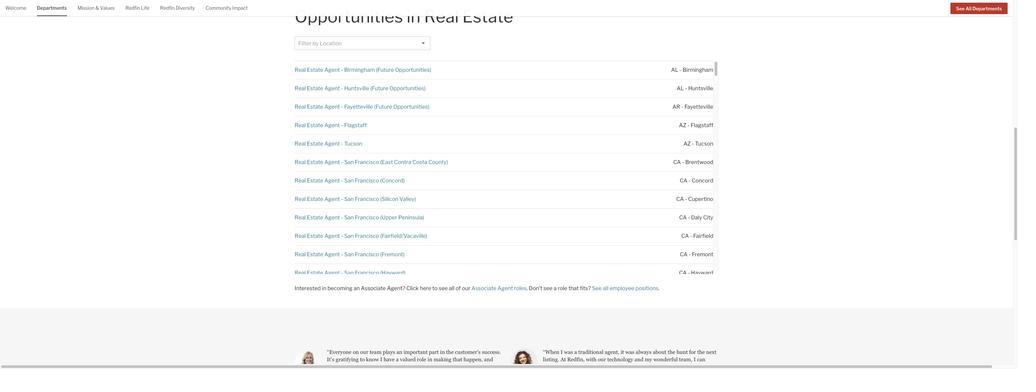 Task type: vqa. For each thing, say whether or not it's contained in the screenshot.
1st Concert from right
no



Task type: locate. For each thing, give the bounding box(es) containing it.
role left fits?
[[558, 286, 567, 292]]

redfin,
[[567, 357, 585, 363]]

estate for real estate agent - san francisco (silicon valley)
[[307, 196, 323, 203]]

0 horizontal spatial to
[[360, 357, 365, 363]]

1 vertical spatial an
[[396, 349, 402, 356]]

0 horizontal spatial all
[[449, 286, 454, 292]]

2 huntsville from the left
[[688, 85, 713, 92]]

on down redfin, at bottom
[[572, 364, 578, 370]]

tucson up brentwood
[[695, 141, 713, 147]]

flagstaff down real estate agent - fayetteville (future opportunities)
[[344, 122, 367, 129]]

- left brentwood
[[682, 159, 684, 166]]

az for az - tucson
[[683, 141, 691, 147]]

1 horizontal spatial that
[[453, 357, 462, 363]]

filter by location
[[298, 40, 342, 47]]

with
[[586, 357, 596, 363], [380, 364, 391, 370]]

city
[[703, 215, 713, 221]]

2 horizontal spatial to
[[642, 364, 646, 370]]

an right becoming
[[354, 286, 360, 292]]

estate for real estate agent - san francisco (east contra costa county)
[[307, 159, 323, 166]]

francisco for (fairfield/vacaville)
[[355, 233, 379, 239]]

click
[[406, 286, 419, 292]]

huntsville
[[344, 85, 369, 92], [688, 85, 713, 92]]

the up 'can'
[[697, 349, 705, 356]]

san for (hayward)
[[344, 270, 354, 276]]

1 vertical spatial al
[[677, 85, 684, 92]]

estate for real estate agent - tucson
[[307, 141, 323, 147]]

was right it
[[625, 349, 634, 356]]

role up really
[[417, 357, 426, 363]]

2 vertical spatial to
[[642, 364, 646, 370]]

ca - daly city
[[679, 215, 713, 221]]

0 horizontal spatial .
[[527, 286, 528, 292]]

san up becoming
[[344, 270, 354, 276]]

real for real estate agent - san francisco (hayward)
[[295, 270, 306, 276]]

0 horizontal spatial an
[[354, 286, 360, 292]]

departments inside button
[[972, 6, 1002, 11]]

next
[[706, 349, 716, 356]]

valley)
[[399, 196, 416, 203]]

"when
[[543, 349, 559, 356]]

san for (silicon
[[344, 196, 354, 203]]

al up "ar"
[[677, 85, 684, 92]]

6 francisco from the top
[[355, 252, 379, 258]]

on up gratifying
[[353, 349, 359, 356]]

ca for ca - fairfield
[[681, 233, 689, 239]]

0 horizontal spatial about
[[446, 364, 460, 370]]

associate right of
[[471, 286, 496, 292]]

1 horizontal spatial a
[[554, 286, 557, 292]]

1 horizontal spatial .
[[658, 286, 660, 292]]

2 vertical spatial that
[[327, 364, 336, 370]]

agent for real estate agent - san francisco (fairfield/vacaville)
[[324, 233, 340, 239]]

2 vertical spatial our
[[598, 357, 606, 363]]

0 vertical spatial our
[[462, 286, 470, 292]]

the up 'making'
[[446, 349, 454, 356]]

fayetteville down real estate agent - huntsville (future opportunities) link
[[344, 104, 373, 110]]

role inside "everyone on our team plays an important part in the customer's success. it's gratifying to know i have a valued role in making that happen, and that i get work closely with people who really care about their work a
[[417, 357, 426, 363]]

real estate agent - san francisco (east contra costa county) link
[[295, 159, 448, 166]]

2 san from the top
[[344, 178, 354, 184]]

work down happen,
[[474, 364, 486, 370]]

1 . from the left
[[527, 286, 528, 292]]

1 horizontal spatial associate
[[471, 286, 496, 292]]

al - huntsville
[[677, 85, 713, 92]]

2 redfin from the left
[[160, 5, 175, 11]]

2 work from the left
[[474, 364, 486, 370]]

1 horizontal spatial departments
[[972, 6, 1002, 11]]

2 francisco from the top
[[355, 178, 379, 184]]

real estate agent - san francisco (fremont) link
[[295, 252, 405, 258]]

- left daly
[[688, 215, 690, 221]]

4 francisco from the top
[[355, 215, 379, 221]]

associate
[[361, 286, 386, 292], [471, 286, 496, 292]]

team
[[370, 349, 381, 356]]

francisco down real estate agent - san francisco (fremont)
[[355, 270, 379, 276]]

0 horizontal spatial redfin
[[126, 5, 140, 11]]

community
[[206, 5, 231, 11]]

that
[[568, 286, 579, 292], [453, 357, 462, 363], [327, 364, 336, 370]]

1 associate from the left
[[361, 286, 386, 292]]

mission & values
[[78, 5, 115, 11]]

employee
[[610, 286, 634, 292]]

(future up real estate agent - huntsville (future opportunities)
[[376, 67, 394, 73]]

about inside "when i was a traditional agent, it was always about the hunt for the next listing. at redfin, with our technology and my wonderful team, i can concentrate on providing the best service to my clients—and help th
[[653, 349, 666, 356]]

0 vertical spatial az
[[679, 122, 686, 129]]

our right of
[[462, 286, 470, 292]]

0 horizontal spatial fayetteville
[[344, 104, 373, 110]]

1 tucson from the left
[[344, 141, 362, 147]]

flagstaff up az - tucson
[[691, 122, 713, 129]]

all left employee
[[603, 286, 608, 292]]

(future down real estate agent -  birmingham (future opportunities) link
[[370, 85, 388, 92]]

1 horizontal spatial see
[[543, 286, 552, 292]]

fremont
[[692, 252, 713, 258]]

1 horizontal spatial all
[[603, 286, 608, 292]]

real estate agent - san francisco (hayward) link
[[295, 270, 405, 276]]

0 horizontal spatial see
[[439, 286, 448, 292]]

1 horizontal spatial flagstaff
[[691, 122, 713, 129]]

see
[[956, 6, 965, 11], [592, 286, 602, 292]]

- up real estate agent - san francisco (fremont) 'link'
[[341, 233, 343, 239]]

ca for ca - daly city
[[679, 215, 687, 221]]

al
[[671, 67, 678, 73], [677, 85, 684, 92]]

4 san from the top
[[344, 215, 354, 221]]

see left of
[[439, 286, 448, 292]]

associate left agent? at the bottom of the page
[[361, 286, 386, 292]]

0 horizontal spatial was
[[564, 349, 573, 356]]

gratifying
[[336, 357, 359, 363]]

6 san from the top
[[344, 252, 354, 258]]

san for (east
[[344, 159, 354, 166]]

san up real estate agent - san francisco (hayward) link
[[344, 252, 354, 258]]

0 vertical spatial role
[[558, 286, 567, 292]]

tucson
[[344, 141, 362, 147], [695, 141, 713, 147]]

and down success.
[[484, 357, 493, 363]]

with up 'providing'
[[586, 357, 596, 363]]

1 horizontal spatial fayetteville
[[684, 104, 713, 110]]

1 vertical spatial about
[[446, 364, 460, 370]]

estate for real estate agent - flagstaff
[[307, 122, 323, 129]]

- up the real estate agent - tucson
[[341, 122, 343, 129]]

real for real estate agent - san francisco (silicon valley)
[[295, 196, 306, 203]]

1 francisco from the top
[[355, 159, 379, 166]]

plays
[[383, 349, 395, 356]]

about down 'making'
[[446, 364, 460, 370]]

1 vertical spatial (future
[[370, 85, 388, 92]]

best
[[613, 364, 623, 370]]

(future down real estate agent - huntsville (future opportunities)
[[374, 104, 392, 110]]

1 horizontal spatial huntsville
[[688, 85, 713, 92]]

7 san from the top
[[344, 270, 354, 276]]

2 associate from the left
[[471, 286, 496, 292]]

1 vertical spatial with
[[380, 364, 391, 370]]

our up know
[[360, 349, 368, 356]]

san up real estate agent - san francisco (concord) link
[[344, 159, 354, 166]]

agent for real estate agent - flagstaff
[[324, 122, 340, 129]]

5 san from the top
[[344, 233, 354, 239]]

valued
[[400, 357, 416, 363]]

ca - fairfield
[[681, 233, 713, 239]]

agent for real estate agent - san francisco (upper peninsula)
[[324, 215, 340, 221]]

birmingham
[[344, 67, 375, 73], [683, 67, 713, 73]]

ca left hayward
[[679, 270, 687, 276]]

1 horizontal spatial role
[[558, 286, 567, 292]]

0 horizontal spatial see
[[592, 286, 602, 292]]

ca
[[673, 159, 681, 166], [680, 178, 687, 184], [676, 196, 684, 203], [679, 215, 687, 221], [681, 233, 689, 239], [680, 252, 688, 258], [679, 270, 687, 276]]

always
[[636, 349, 652, 356]]

see left the all
[[956, 6, 965, 11]]

- left 'fremont'
[[689, 252, 691, 258]]

a right don't
[[554, 286, 557, 292]]

ca for ca - concord
[[680, 178, 687, 184]]

francisco for (upper
[[355, 215, 379, 221]]

-
[[341, 67, 343, 73], [679, 67, 682, 73], [341, 85, 343, 92], [685, 85, 687, 92], [341, 104, 343, 110], [681, 104, 683, 110], [341, 122, 343, 129], [687, 122, 690, 129], [341, 141, 343, 147], [692, 141, 694, 147], [341, 159, 343, 166], [682, 159, 684, 166], [341, 178, 343, 184], [689, 178, 691, 184], [341, 196, 343, 203], [685, 196, 687, 203], [341, 215, 343, 221], [688, 215, 690, 221], [341, 233, 343, 239], [690, 233, 692, 239], [341, 252, 343, 258], [689, 252, 691, 258], [341, 270, 343, 276], [688, 270, 690, 276]]

mission & values link
[[78, 0, 115, 15]]

0 vertical spatial about
[[653, 349, 666, 356]]

1 horizontal spatial birmingham
[[683, 67, 713, 73]]

0 horizontal spatial work
[[350, 364, 362, 370]]

2 vertical spatial (future
[[374, 104, 392, 110]]

0 horizontal spatial tucson
[[344, 141, 362, 147]]

francisco up real estate agent - san francisco (upper peninsula)
[[355, 196, 379, 203]]

ca left brentwood
[[673, 159, 681, 166]]

work right get
[[350, 364, 362, 370]]

(future
[[376, 67, 394, 73], [370, 85, 388, 92], [374, 104, 392, 110]]

(fremont)
[[380, 252, 405, 258]]

(future for huntsville
[[370, 85, 388, 92]]

az
[[679, 122, 686, 129], [683, 141, 691, 147]]

0 vertical spatial with
[[586, 357, 596, 363]]

1 horizontal spatial an
[[396, 349, 402, 356]]

san up real estate agent - san francisco (fremont) 'link'
[[344, 233, 354, 239]]

about
[[653, 349, 666, 356], [446, 364, 460, 370]]

providing
[[580, 364, 603, 370]]

2 horizontal spatial our
[[598, 357, 606, 363]]

1 fayetteville from the left
[[344, 104, 373, 110]]

technology
[[607, 357, 633, 363]]

and down always
[[634, 357, 643, 363]]

fayetteville up az - flagstaff
[[684, 104, 713, 110]]

5 francisco from the top
[[355, 233, 379, 239]]

see right fits?
[[592, 286, 602, 292]]

1 redfin from the left
[[126, 5, 140, 11]]

real estate agent - san francisco (east contra costa county)
[[295, 159, 448, 166]]

- up real estate agent - huntsville (future opportunities) link
[[341, 67, 343, 73]]

birmingham up real estate agent - huntsville (future opportunities)
[[344, 67, 375, 73]]

francisco for (east
[[355, 159, 379, 166]]

2 birmingham from the left
[[683, 67, 713, 73]]

to left know
[[360, 357, 365, 363]]

real estate agent - san francisco (upper peninsula) link
[[295, 215, 424, 221]]

1 vertical spatial role
[[417, 357, 426, 363]]

a up people
[[396, 357, 399, 363]]

real for real estate agent - huntsville (future opportunities)
[[295, 85, 306, 92]]

ca left cupertino
[[676, 196, 684, 203]]

my down wonderful
[[648, 364, 655, 370]]

1 all from the left
[[449, 286, 454, 292]]

get
[[341, 364, 348, 370]]

3 san from the top
[[344, 196, 354, 203]]

1 vertical spatial our
[[360, 349, 368, 356]]

was up the at
[[564, 349, 573, 356]]

francisco for (fremont)
[[355, 252, 379, 258]]

0 horizontal spatial role
[[417, 357, 426, 363]]

1 horizontal spatial and
[[634, 357, 643, 363]]

1 horizontal spatial redfin
[[160, 5, 175, 11]]

0 vertical spatial see
[[956, 6, 965, 11]]

0 horizontal spatial our
[[360, 349, 368, 356]]

people
[[392, 364, 408, 370]]

francisco left the (east
[[355, 159, 379, 166]]

- right "ar"
[[681, 104, 683, 110]]

1 horizontal spatial about
[[653, 349, 666, 356]]

0 vertical spatial to
[[432, 286, 438, 292]]

francisco up real estate agent - san francisco (fairfield/vacaville) on the left of page
[[355, 215, 379, 221]]

san for (concord)
[[344, 178, 354, 184]]

1 horizontal spatial on
[[572, 364, 578, 370]]

0 horizontal spatial birmingham
[[344, 67, 375, 73]]

ca left 'concord'
[[680, 178, 687, 184]]

an right plays
[[396, 349, 402, 356]]

to right service
[[642, 364, 646, 370]]

our down agent,
[[598, 357, 606, 363]]

with down have
[[380, 364, 391, 370]]

agent?
[[387, 286, 405, 292]]

az down "ar"
[[679, 122, 686, 129]]

about up wonderful
[[653, 349, 666, 356]]

redfin diversity
[[160, 5, 195, 11]]

tucson up real estate agent - san francisco (east contra costa county)
[[344, 141, 362, 147]]

agent for real estate agent -  birmingham (future opportunities)
[[324, 67, 340, 73]]

1 horizontal spatial work
[[474, 364, 486, 370]]

impact
[[232, 5, 248, 11]]

the
[[446, 349, 454, 356], [668, 349, 675, 356], [697, 349, 705, 356], [604, 364, 611, 370]]

ca left fairfield
[[681, 233, 689, 239]]

0 vertical spatial opportunities)
[[395, 67, 431, 73]]

all left of
[[449, 286, 454, 292]]

2 fayetteville from the left
[[684, 104, 713, 110]]

ca for ca - fremont
[[680, 252, 688, 258]]

concord
[[692, 178, 713, 184]]

- up real estate agent - san francisco (hayward) link
[[341, 252, 343, 258]]

francisco for (concord)
[[355, 178, 379, 184]]

0 horizontal spatial a
[[396, 357, 399, 363]]

estate for real estate agent - san francisco (hayward)
[[307, 270, 323, 276]]

to right here
[[432, 286, 438, 292]]

0 horizontal spatial flagstaff
[[344, 122, 367, 129]]

2 horizontal spatial that
[[568, 286, 579, 292]]

ca left daly
[[679, 215, 687, 221]]

about inside "everyone on our team plays an important part in the customer's success. it's gratifying to know i have a valued role in making that happen, and that i get work closely with people who really care about their work a
[[446, 364, 460, 370]]

redfin life
[[126, 5, 149, 11]]

1 vertical spatial a
[[574, 349, 577, 356]]

az up ca - brentwood
[[683, 141, 691, 147]]

0 horizontal spatial associate
[[361, 286, 386, 292]]

brentwood
[[685, 159, 713, 166]]

- left hayward
[[688, 270, 690, 276]]

real estate agent - flagstaff
[[295, 122, 367, 129]]

and inside "everyone on our team plays an important part in the customer's success. it's gratifying to know i have a valued role in making that happen, and that i get work closely with people who really care about their work a
[[484, 357, 493, 363]]

.
[[527, 286, 528, 292], [658, 286, 660, 292]]

san down the real estate agent - san francisco (silicon valley) link
[[344, 215, 354, 221]]

2 and from the left
[[634, 357, 643, 363]]

in
[[407, 6, 420, 26], [322, 286, 326, 292], [440, 349, 445, 356], [428, 357, 432, 363]]

(upper
[[380, 215, 397, 221]]

0 vertical spatial (future
[[376, 67, 394, 73]]

fayetteville
[[344, 104, 373, 110], [684, 104, 713, 110]]

real for real estate agent -  birmingham (future opportunities)
[[295, 67, 306, 73]]

work
[[350, 364, 362, 370], [474, 364, 486, 370]]

an
[[354, 286, 360, 292], [396, 349, 402, 356]]

help
[[687, 364, 697, 370]]

i left 'can'
[[694, 357, 696, 363]]

7 francisco from the top
[[355, 270, 379, 276]]

1 vertical spatial see
[[592, 286, 602, 292]]

al - birmingham
[[671, 67, 713, 73]]

- left 'concord'
[[689, 178, 691, 184]]

ca - brentwood
[[673, 159, 713, 166]]

ca for ca - brentwood
[[673, 159, 681, 166]]

1 vertical spatial on
[[572, 364, 578, 370]]

1 horizontal spatial see
[[956, 6, 965, 11]]

0 horizontal spatial on
[[353, 349, 359, 356]]

1 vertical spatial to
[[360, 357, 365, 363]]

real for real estate agent - san francisco (fremont)
[[295, 252, 306, 258]]

who
[[409, 364, 419, 370]]

san up the real estate agent - san francisco (silicon valley) link
[[344, 178, 354, 184]]

real estate agent - san francisco (concord)
[[295, 178, 405, 184]]

roles
[[514, 286, 527, 292]]

happen,
[[464, 357, 483, 363]]

1 horizontal spatial was
[[625, 349, 634, 356]]

2 flagstaff from the left
[[691, 122, 713, 129]]

0 vertical spatial a
[[554, 286, 557, 292]]

3 francisco from the top
[[355, 196, 379, 203]]

0 vertical spatial al
[[671, 67, 678, 73]]

al for al - huntsville
[[677, 85, 684, 92]]

that up their
[[453, 357, 462, 363]]

1 vertical spatial opportunities)
[[389, 85, 426, 92]]

1 vertical spatial az
[[683, 141, 691, 147]]

ca left 'fremont'
[[680, 252, 688, 258]]

0 horizontal spatial and
[[484, 357, 493, 363]]

0 vertical spatial on
[[353, 349, 359, 356]]

agent for real estate agent - san francisco (hayward)
[[324, 270, 340, 276]]

0 vertical spatial my
[[645, 357, 652, 363]]

real for real estate agent - san francisco (east contra costa county)
[[295, 159, 306, 166]]

- down the real estate agent - san francisco (concord)
[[341, 196, 343, 203]]

that left fits?
[[568, 286, 579, 292]]

2 vertical spatial opportunities)
[[393, 104, 429, 110]]

huntsville up "ar - fayetteville"
[[688, 85, 713, 92]]

cupertino
[[688, 196, 713, 203]]

1 and from the left
[[484, 357, 493, 363]]

al up al - huntsville
[[671, 67, 678, 73]]

1 horizontal spatial tucson
[[695, 141, 713, 147]]

that down it's
[[327, 364, 336, 370]]

with inside "when i was a traditional agent, it was always about the hunt for the next listing. at redfin, with our technology and my wonderful team, i can concentrate on providing the best service to my clients—and help th
[[586, 357, 596, 363]]

agent for real estate agent - fayetteville (future opportunities)
[[324, 104, 340, 110]]

1 horizontal spatial with
[[586, 357, 596, 363]]

a up redfin, at bottom
[[574, 349, 577, 356]]

opportunities in real estate
[[295, 6, 513, 26]]

departments
[[37, 5, 67, 11], [972, 6, 1002, 11]]

ca - cupertino
[[676, 196, 713, 203]]

2 horizontal spatial a
[[574, 349, 577, 356]]

francisco down real estate agent - san francisco (fairfield/vacaville) on the left of page
[[355, 252, 379, 258]]

0 horizontal spatial that
[[327, 364, 336, 370]]

francisco down real estate agent - san francisco (east contra costa county) link
[[355, 178, 379, 184]]

2 vertical spatial a
[[396, 357, 399, 363]]

- up real estate agent - flagstaff
[[341, 104, 343, 110]]

a
[[554, 286, 557, 292], [574, 349, 577, 356], [396, 357, 399, 363]]

see
[[439, 286, 448, 292], [543, 286, 552, 292]]

0 horizontal spatial with
[[380, 364, 391, 370]]

1 san from the top
[[344, 159, 354, 166]]

- down real estate agent - flagstaff link
[[341, 141, 343, 147]]

opportunities) for real estate agent - huntsville (future opportunities)
[[389, 85, 426, 92]]

0 horizontal spatial huntsville
[[344, 85, 369, 92]]



Task type: describe. For each thing, give the bounding box(es) containing it.
ca for ca - hayward
[[679, 270, 687, 276]]

i up the at
[[561, 349, 563, 356]]

- up al - huntsville
[[679, 67, 682, 73]]

san for (upper
[[344, 215, 354, 221]]

by
[[313, 40, 319, 47]]

2 all from the left
[[603, 286, 608, 292]]

see all employee positions link
[[592, 286, 658, 292]]

redfin for redfin life
[[126, 5, 140, 11]]

agent for real estate agent - tucson
[[324, 141, 340, 147]]

filter
[[298, 40, 311, 47]]

their
[[461, 364, 472, 370]]

1 was from the left
[[564, 349, 573, 356]]

- up ca - brentwood
[[692, 141, 694, 147]]

real estate agent -  birmingham (future opportunities)
[[295, 67, 431, 73]]

estate for real estate agent - san francisco (fremont)
[[307, 252, 323, 258]]

traditional
[[578, 349, 603, 356]]

real estate agent - tucson link
[[295, 141, 362, 147]]

real estate agent - san francisco (silicon valley)
[[295, 196, 416, 203]]

estate for real estate agent - san francisco (upper peninsula)
[[307, 215, 323, 221]]

hayward
[[691, 270, 713, 276]]

"when i was a traditional agent, it was always about the hunt for the next listing. at redfin, with our technology and my wonderful team, i can concentrate on providing the best service to my clients—and help th
[[543, 349, 716, 370]]

wonderful
[[653, 357, 678, 363]]

community impact
[[206, 5, 248, 11]]

- down al - birmingham
[[685, 85, 687, 92]]

agent for real estate agent - san francisco (fremont)
[[324, 252, 340, 258]]

ca - concord
[[680, 178, 713, 184]]

fairfield
[[693, 233, 713, 239]]

for
[[689, 349, 696, 356]]

location
[[320, 40, 342, 47]]

estate for real estate agent - huntsville (future opportunities)
[[307, 85, 323, 92]]

agent for real estate agent - san francisco (concord)
[[324, 178, 340, 184]]

real estate agent -  birmingham (future opportunities) link
[[295, 67, 431, 73]]

costa
[[412, 159, 427, 166]]

welcome
[[5, 5, 26, 11]]

interested
[[295, 286, 321, 292]]

don't
[[529, 286, 542, 292]]

welcome link
[[5, 0, 26, 15]]

- down "ar - fayetteville"
[[687, 122, 690, 129]]

redfin for redfin diversity
[[160, 5, 175, 11]]

it's
[[327, 357, 334, 363]]

real for real estate agent - san francisco (upper peninsula)
[[295, 215, 306, 221]]

1 see from the left
[[439, 286, 448, 292]]

agent for real estate agent - san francisco (silicon valley)
[[324, 196, 340, 203]]

the left best
[[604, 364, 611, 370]]

role for valued
[[417, 357, 426, 363]]

1 work from the left
[[350, 364, 362, 370]]

mission
[[78, 5, 94, 11]]

real estate agent - fayetteville (future opportunities) link
[[295, 104, 429, 110]]

san for (fairfield/vacaville)
[[344, 233, 354, 239]]

agent for real estate agent - san francisco (east contra costa county)
[[324, 159, 340, 166]]

can
[[697, 357, 705, 363]]

real for real estate agent - fayetteville (future opportunities)
[[295, 104, 306, 110]]

real for real estate agent - san francisco (concord)
[[295, 178, 306, 184]]

i left have
[[380, 357, 382, 363]]

to inside "when i was a traditional agent, it was always about the hunt for the next listing. at redfin, with our technology and my wonderful team, i can concentrate on providing the best service to my clients—and help th
[[642, 364, 646, 370]]

to inside "everyone on our team plays an important part in the customer's success. it's gratifying to know i have a valued role in making that happen, and that i get work closely with people who really care about their work a
[[360, 357, 365, 363]]

- up real estate agent - san francisco (concord) link
[[341, 159, 343, 166]]

listing.
[[543, 357, 559, 363]]

&
[[95, 5, 99, 11]]

francisco for (silicon
[[355, 196, 379, 203]]

- up becoming
[[341, 270, 343, 276]]

1 vertical spatial my
[[648, 364, 655, 370]]

interested in becoming an associate agent? click here to see all of our associate agent roles . don't see a role that fits? see all employee positions .
[[295, 286, 660, 292]]

role for a
[[558, 286, 567, 292]]

real estate agent - huntsville (future opportunities) link
[[295, 85, 426, 92]]

on inside "everyone on our team plays an important part in the customer's success. it's gratifying to know i have a valued role in making that happen, and that i get work closely with people who really care about their work a
[[353, 349, 359, 356]]

ca - hayward
[[679, 270, 713, 276]]

an inside "everyone on our team plays an important part in the customer's success. it's gratifying to know i have a valued role in making that happen, and that i get work closely with people who really care about their work a
[[396, 349, 402, 356]]

the up wonderful
[[668, 349, 675, 356]]

county)
[[428, 159, 448, 166]]

real estate agent - san francisco (upper peninsula)
[[295, 215, 424, 221]]

francisco for (hayward)
[[355, 270, 379, 276]]

real for real estate agent - tucson
[[295, 141, 306, 147]]

estate for real estate agent - fayetteville (future opportunities)
[[307, 104, 323, 110]]

i left get
[[338, 364, 340, 370]]

0 vertical spatial an
[[354, 286, 360, 292]]

- left cupertino
[[685, 196, 687, 203]]

(hayward)
[[380, 270, 405, 276]]

agent for real estate agent - huntsville (future opportunities)
[[324, 85, 340, 92]]

opportunities) for real estate agent -  birmingham (future opportunities)
[[395, 67, 431, 73]]

real estate agent - san francisco (fairfield/vacaville) link
[[295, 233, 427, 239]]

fits?
[[580, 286, 591, 292]]

- up real estate agent - san francisco (silicon valley) in the left of the page
[[341, 178, 343, 184]]

san for (fremont)
[[344, 252, 354, 258]]

it
[[621, 349, 624, 356]]

"everyone on our team plays an important part in the customer's success. it's gratifying to know i have a valued role in making that happen, and that i get work closely with people who really care about their work a
[[327, 349, 501, 370]]

2 was from the left
[[625, 349, 634, 356]]

with inside "everyone on our team plays an important part in the customer's success. it's gratifying to know i have a valued role in making that happen, and that i get work closely with people who really care about their work a
[[380, 364, 391, 370]]

and inside "when i was a traditional agent, it was always about the hunt for the next listing. at redfin, with our technology and my wonderful team, i can concentrate on providing the best service to my clients—and help th
[[634, 357, 643, 363]]

our inside "when i was a traditional agent, it was always about the hunt for the next listing. at redfin, with our technology and my wonderful team, i can concentrate on providing the best service to my clients—and help th
[[598, 357, 606, 363]]

az for az - flagstaff
[[679, 122, 686, 129]]

(concord)
[[380, 178, 405, 184]]

at
[[560, 357, 566, 363]]

2 see from the left
[[543, 286, 552, 292]]

diversity
[[176, 5, 195, 11]]

real estate agent - san francisco (fairfield/vacaville)
[[295, 233, 427, 239]]

service
[[624, 364, 640, 370]]

real estate agent - san francisco (hayward)
[[295, 270, 405, 276]]

real for real estate agent - flagstaff
[[295, 122, 306, 129]]

positions
[[635, 286, 658, 292]]

al for al - birmingham
[[671, 67, 678, 73]]

- left fairfield
[[690, 233, 692, 239]]

clients—and
[[656, 364, 685, 370]]

real estate agent - san francisco (silicon valley) link
[[295, 196, 416, 203]]

real estate agent - san francisco (concord) link
[[295, 178, 405, 184]]

here
[[420, 286, 431, 292]]

(fairfield/vacaville)
[[380, 233, 427, 239]]

ca - fremont
[[680, 252, 713, 258]]

(future for birmingham
[[376, 67, 394, 73]]

(future for fayetteville
[[374, 104, 392, 110]]

success.
[[482, 349, 501, 356]]

a inside "when i was a traditional agent, it was always about the hunt for the next listing. at redfin, with our technology and my wonderful team, i can concentrate on providing the best service to my clients—and help th
[[574, 349, 577, 356]]

on inside "when i was a traditional agent, it was always about the hunt for the next listing. at redfin, with our technology and my wonderful team, i can concentrate on providing the best service to my clients—and help th
[[572, 364, 578, 370]]

our inside "everyone on our team plays an important part in the customer's success. it's gratifying to know i have a valued role in making that happen, and that i get work closely with people who really care about their work a
[[360, 349, 368, 356]]

all
[[966, 6, 971, 11]]

associate agent roles link
[[471, 286, 527, 292]]

daly
[[691, 215, 702, 221]]

1 horizontal spatial to
[[432, 286, 438, 292]]

values
[[100, 5, 115, 11]]

- down the real estate agent - san francisco (silicon valley) link
[[341, 215, 343, 221]]

2 . from the left
[[658, 286, 660, 292]]

1 birmingham from the left
[[344, 67, 375, 73]]

opportunities) for real estate agent - fayetteville (future opportunities)
[[393, 104, 429, 110]]

know
[[366, 357, 379, 363]]

care
[[435, 364, 445, 370]]

0 vertical spatial that
[[568, 286, 579, 292]]

"everyone
[[327, 349, 351, 356]]

life
[[141, 5, 149, 11]]

real estate agent - huntsville (future opportunities)
[[295, 85, 426, 92]]

1 huntsville from the left
[[344, 85, 369, 92]]

1 horizontal spatial our
[[462, 286, 470, 292]]

1 flagstaff from the left
[[344, 122, 367, 129]]

- up real estate agent - fayetteville (future opportunities) link on the left of the page
[[341, 85, 343, 92]]

agent,
[[605, 349, 619, 356]]

part
[[429, 349, 439, 356]]

opportunities
[[295, 6, 403, 26]]

redfin diversity link
[[160, 0, 195, 15]]

ca for ca - cupertino
[[676, 196, 684, 203]]

ar - fayetteville
[[672, 104, 713, 110]]

1 vertical spatial that
[[453, 357, 462, 363]]

az - tucson
[[683, 141, 713, 147]]

0 horizontal spatial departments
[[37, 5, 67, 11]]

estate for real estate agent - san francisco (fairfield/vacaville)
[[307, 233, 323, 239]]

real for real estate agent - san francisco (fairfield/vacaville)
[[295, 233, 306, 239]]

really
[[420, 364, 434, 370]]

the inside "everyone on our team plays an important part in the customer's success. it's gratifying to know i have a valued role in making that happen, and that i get work closely with people who really care about their work a
[[446, 349, 454, 356]]

(east
[[380, 159, 393, 166]]

2 tucson from the left
[[695, 141, 713, 147]]

estate for real estate agent -  birmingham (future opportunities)
[[307, 67, 323, 73]]

estate for real estate agent - san francisco (concord)
[[307, 178, 323, 184]]

ar
[[672, 104, 680, 110]]

a inside "everyone on our team plays an important part in the customer's success. it's gratifying to know i have a valued role in making that happen, and that i get work closely with people who really care about their work a
[[396, 357, 399, 363]]

see inside button
[[956, 6, 965, 11]]



